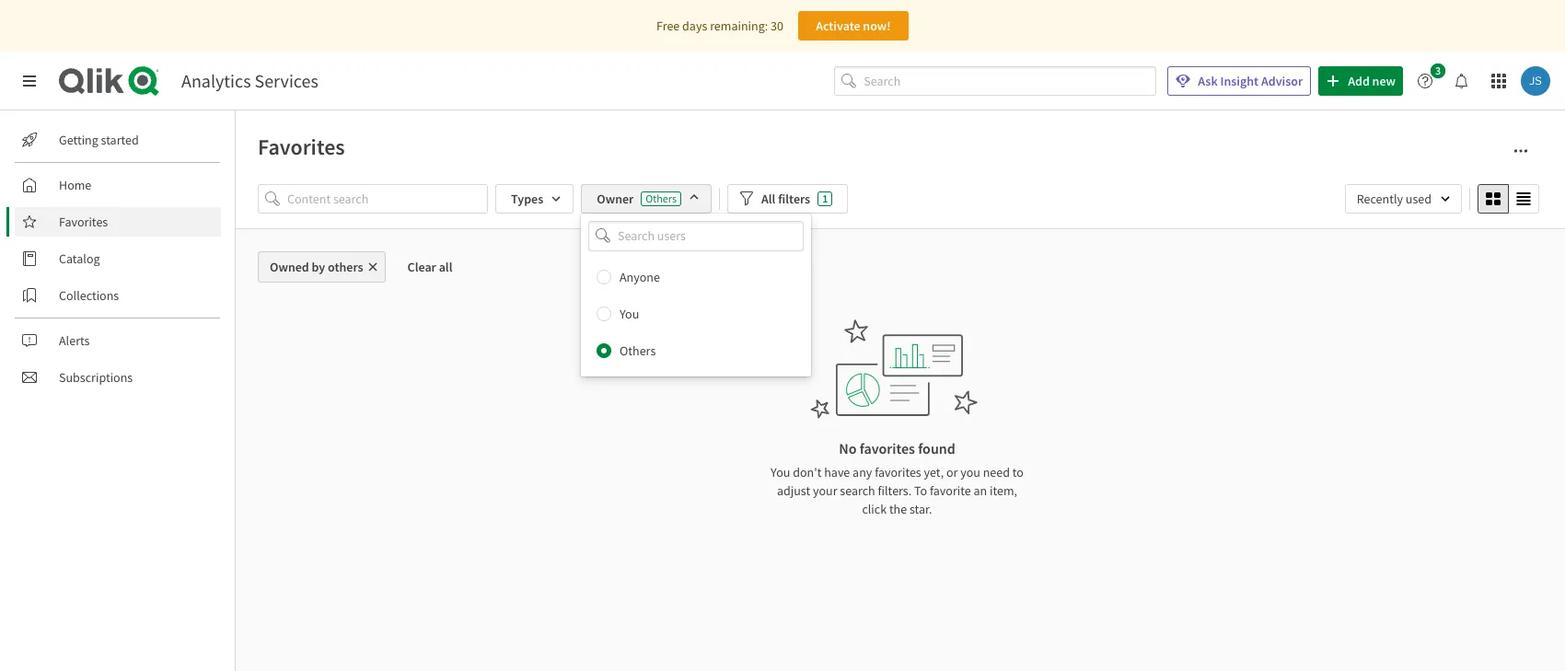 Task type: describe. For each thing, give the bounding box(es) containing it.
3 button
[[1411, 64, 1451, 96]]

searchbar element
[[835, 66, 1157, 96]]

analytics services
[[181, 69, 318, 92]]

activate now!
[[816, 17, 891, 34]]

subscriptions
[[59, 369, 133, 386]]

getting started
[[59, 132, 139, 148]]

navigation pane element
[[0, 118, 235, 400]]

item,
[[990, 483, 1018, 499]]

owned
[[270, 259, 309, 275]]

you
[[961, 464, 981, 481]]

remaining:
[[710, 17, 768, 34]]

types
[[511, 191, 544, 207]]

owner
[[597, 191, 634, 207]]

an
[[974, 483, 987, 499]]

started
[[101, 132, 139, 148]]

used
[[1406, 191, 1432, 207]]

recently used
[[1357, 191, 1432, 207]]

catalog link
[[15, 244, 221, 274]]

you inside no favorites found you don't have any favorites yet, or you need to adjust your search filters. to favorite an item, click the star.
[[771, 464, 790, 481]]

advisor
[[1262, 73, 1303, 89]]

types button
[[495, 184, 574, 214]]

catalog
[[59, 250, 100, 267]]

Search users text field
[[614, 221, 782, 251]]

free days remaining: 30
[[657, 17, 784, 34]]

any
[[853, 464, 872, 481]]

you inside owner option group
[[620, 305, 639, 322]]

1 horizontal spatial favorites
[[258, 133, 345, 161]]

alerts
[[59, 332, 90, 349]]

found
[[918, 439, 956, 458]]

free
[[657, 17, 680, 34]]

collections
[[59, 287, 119, 304]]

activate now! link
[[798, 11, 909, 41]]

analytics
[[181, 69, 251, 92]]

home link
[[15, 170, 221, 200]]

to
[[1013, 464, 1024, 481]]

don't
[[793, 464, 822, 481]]

anyone
[[620, 269, 660, 285]]

now!
[[863, 17, 891, 34]]

getting started link
[[15, 125, 221, 155]]

services
[[255, 69, 318, 92]]

ask insight advisor
[[1198, 73, 1303, 89]]

all
[[439, 259, 453, 275]]

favorite
[[930, 483, 971, 499]]

need
[[983, 464, 1010, 481]]

new
[[1373, 73, 1396, 89]]

30
[[771, 17, 784, 34]]

no favorites found you don't have any favorites yet, or you need to adjust your search filters. to favorite an item, click the star.
[[771, 439, 1024, 518]]

insight
[[1221, 73, 1259, 89]]

clear
[[408, 259, 436, 275]]

0 vertical spatial favorites
[[860, 439, 915, 458]]

owned by others button
[[258, 251, 385, 283]]

analytics services element
[[181, 69, 318, 92]]

all
[[762, 191, 776, 207]]



Task type: vqa. For each thing, say whether or not it's contained in the screenshot.
Catalog
yes



Task type: locate. For each thing, give the bounding box(es) containing it.
to
[[914, 483, 928, 499]]

0 vertical spatial others
[[646, 192, 677, 205]]

0 vertical spatial you
[[620, 305, 639, 322]]

1 vertical spatial favorites
[[875, 464, 922, 481]]

others down anyone
[[620, 342, 656, 359]]

favorites up any
[[860, 439, 915, 458]]

0 horizontal spatial favorites
[[59, 214, 108, 230]]

others inside owner option group
[[620, 342, 656, 359]]

close sidebar menu image
[[22, 74, 37, 88]]

owned by others
[[270, 259, 363, 275]]

3
[[1436, 64, 1441, 77]]

click
[[862, 501, 887, 518]]

0 horizontal spatial you
[[620, 305, 639, 322]]

alerts link
[[15, 326, 221, 355]]

yet,
[[924, 464, 944, 481]]

more actions image
[[1514, 144, 1529, 158]]

others
[[646, 192, 677, 205], [620, 342, 656, 359]]

have
[[824, 464, 850, 481]]

subscriptions link
[[15, 363, 221, 392]]

favorites inside the navigation pane element
[[59, 214, 108, 230]]

getting
[[59, 132, 98, 148]]

1 vertical spatial favorites
[[59, 214, 108, 230]]

activate
[[816, 17, 861, 34]]

or
[[947, 464, 958, 481]]

collections link
[[15, 281, 221, 310]]

favorites
[[860, 439, 915, 458], [875, 464, 922, 481]]

owner option group
[[581, 258, 811, 369]]

add new button
[[1319, 66, 1403, 96]]

add
[[1348, 73, 1370, 89]]

by
[[312, 259, 325, 275]]

you
[[620, 305, 639, 322], [771, 464, 790, 481]]

star.
[[910, 501, 933, 518]]

recently
[[1357, 191, 1403, 207]]

you down anyone
[[620, 305, 639, 322]]

0 vertical spatial favorites
[[258, 133, 345, 161]]

clear all button
[[393, 251, 467, 283]]

favorites link
[[15, 207, 221, 237]]

your
[[813, 483, 838, 499]]

search
[[840, 483, 875, 499]]

jacob simon image
[[1521, 66, 1551, 96]]

the
[[889, 501, 907, 518]]

favorites
[[258, 133, 345, 161], [59, 214, 108, 230]]

adjust
[[777, 483, 811, 499]]

favorites up catalog
[[59, 214, 108, 230]]

add new
[[1348, 73, 1396, 89]]

ask
[[1198, 73, 1218, 89]]

no
[[839, 439, 857, 458]]

filters region
[[258, 180, 1543, 376]]

filters
[[778, 191, 811, 207]]

all filters
[[762, 191, 811, 207]]

Recently used field
[[1345, 184, 1462, 214]]

clear all
[[408, 259, 453, 275]]

others right owner
[[646, 192, 677, 205]]

favorites down services
[[258, 133, 345, 161]]

1 vertical spatial others
[[620, 342, 656, 359]]

1 horizontal spatial you
[[771, 464, 790, 481]]

favorites up filters.
[[875, 464, 922, 481]]

days
[[682, 17, 708, 34]]

you up adjust
[[771, 464, 790, 481]]

1
[[823, 192, 828, 205]]

switch view group
[[1478, 184, 1540, 214]]

None field
[[581, 221, 811, 251]]

Search text field
[[864, 66, 1157, 96]]

others
[[328, 259, 363, 275]]

Content search text field
[[287, 184, 488, 214]]

ask insight advisor button
[[1168, 66, 1312, 96]]

1 vertical spatial you
[[771, 464, 790, 481]]

filters.
[[878, 483, 912, 499]]

home
[[59, 177, 91, 193]]



